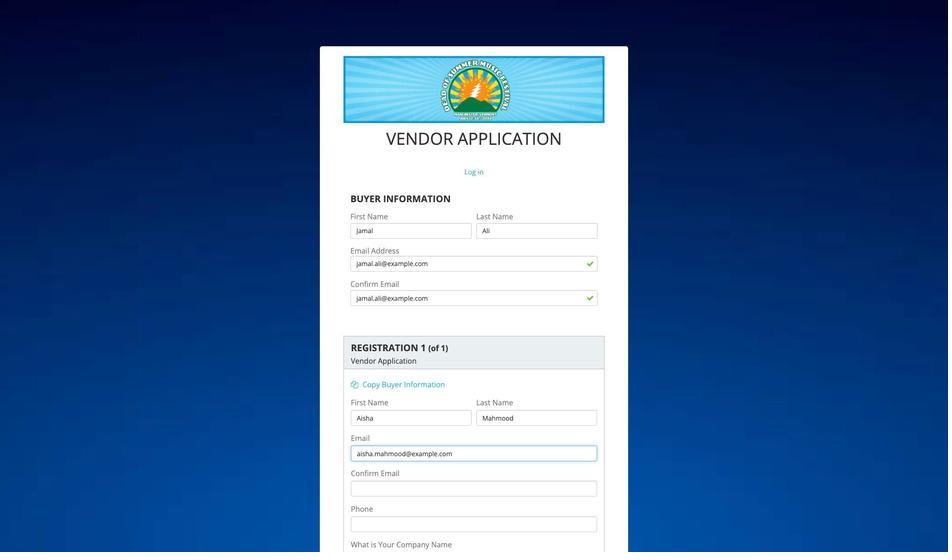 Task type: locate. For each thing, give the bounding box(es) containing it.
None text field
[[476, 223, 598, 239], [351, 410, 472, 426], [476, 223, 598, 239], [351, 410, 472, 426]]

check image
[[587, 260, 594, 268], [587, 295, 594, 302]]

files o image
[[351, 381, 358, 389]]

None email field
[[350, 256, 598, 272], [350, 290, 598, 306], [351, 446, 597, 462], [351, 481, 597, 497], [350, 256, 598, 272], [350, 290, 598, 306], [351, 446, 597, 462], [351, 481, 597, 497]]

None text field
[[350, 223, 472, 239], [476, 410, 597, 426], [351, 517, 597, 533], [350, 223, 472, 239], [476, 410, 597, 426], [351, 517, 597, 533]]

0 vertical spatial check image
[[587, 260, 594, 268]]

2 check image from the top
[[587, 295, 594, 302]]

1 vertical spatial check image
[[587, 295, 594, 302]]



Task type: describe. For each thing, give the bounding box(es) containing it.
1 check image from the top
[[587, 260, 594, 268]]



